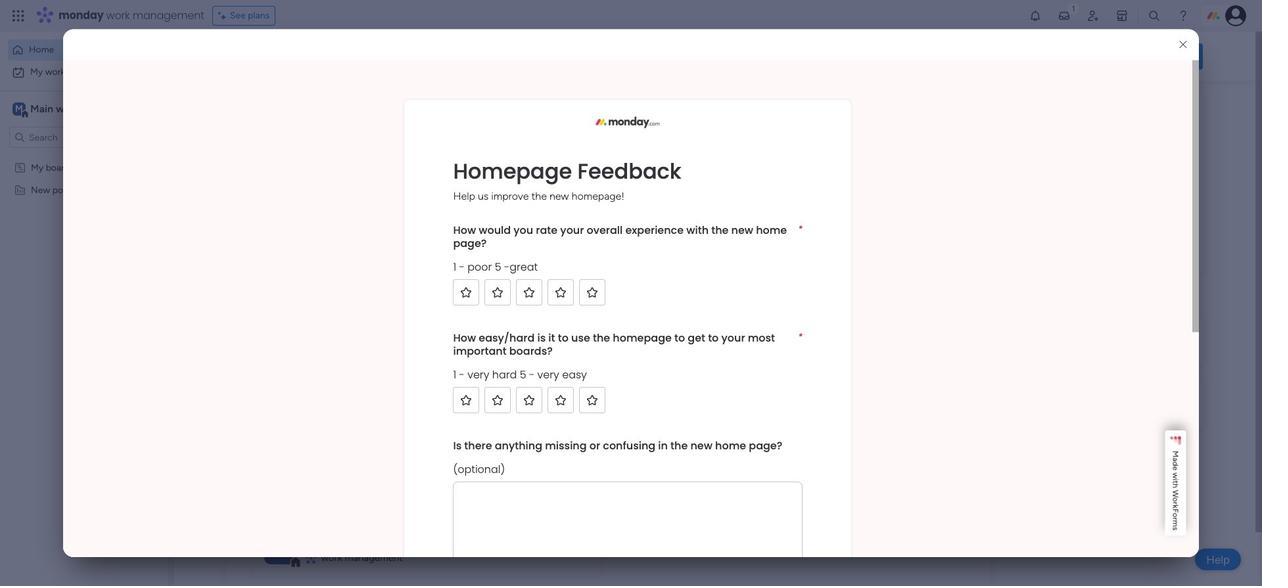 Task type: vqa. For each thing, say whether or not it's contained in the screenshot.
topmost Board
no



Task type: locate. For each thing, give the bounding box(es) containing it.
list box
[[0, 154, 168, 378]]

quick search results list box
[[243, 123, 975, 297]]

0 horizontal spatial workspace image
[[12, 102, 26, 116]]

option
[[8, 39, 160, 61], [8, 62, 160, 83], [0, 156, 168, 158]]

2 vertical spatial option
[[0, 156, 168, 158]]

update feed image
[[1058, 9, 1071, 22]]

help center element
[[1006, 377, 1203, 430]]

add to favorites image
[[395, 240, 409, 254]]

see plans image
[[218, 9, 230, 23]]

templates image image
[[1018, 99, 1192, 190]]

help image
[[1177, 9, 1190, 22]]

workspace image
[[12, 102, 26, 116], [264, 533, 296, 565]]

1 horizontal spatial workspace image
[[264, 533, 296, 565]]

select product image
[[12, 9, 25, 22]]

getting started element
[[1006, 314, 1203, 367]]

jacob simon image
[[1226, 5, 1247, 26]]

1 vertical spatial workspace image
[[264, 533, 296, 565]]

component image
[[305, 552, 316, 564]]

0 vertical spatial workspace image
[[12, 102, 26, 116]]

workspace selection element
[[12, 101, 110, 118]]

search everything image
[[1148, 9, 1161, 22]]



Task type: describe. For each thing, give the bounding box(es) containing it.
v2 bolt switch image
[[1119, 49, 1127, 63]]

monday marketplace image
[[1116, 9, 1129, 22]]

0 vertical spatial option
[[8, 39, 160, 61]]

v2 user feedback image
[[1017, 49, 1027, 64]]

Search in workspace field
[[28, 130, 110, 145]]

public board image
[[440, 240, 455, 255]]

1 vertical spatial option
[[8, 62, 160, 83]]

1 image
[[1068, 1, 1080, 15]]

invite members image
[[1087, 9, 1100, 22]]

notifications image
[[1029, 9, 1042, 22]]



